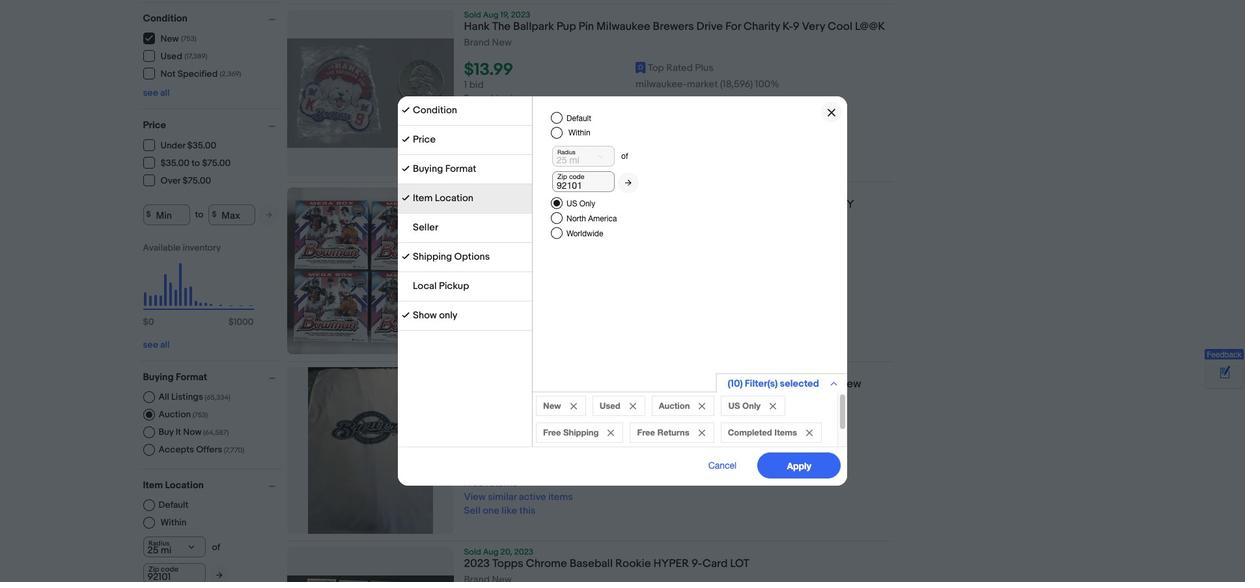 Task type: vqa. For each thing, say whether or not it's contained in the screenshot.
TOPPS
yes



Task type: locate. For each thing, give the bounding box(es) containing it.
0 vertical spatial $35.00
[[187, 140, 216, 151]]

format up all listings (65,334)
[[176, 371, 207, 383]]

0 vertical spatial buying
[[413, 163, 443, 175]]

top rated plus up milwaukee-market (18,596) 100%
[[648, 433, 714, 446]]

remove filter - item location - us only image
[[770, 403, 776, 410]]

shipping down $13.99
[[486, 93, 524, 105]]

l@@k inside sold  aug 19, 2023 hank the ballpark pup pin milwaukee brewers drive for charity k-9 very cool l@@k brand new
[[855, 20, 885, 33]]

0 vertical spatial top
[[648, 62, 664, 74]]

$75.00 down under $35.00
[[202, 158, 231, 169]]

2 vertical spatial baseball
[[570, 558, 613, 571]]

sold left of in the left of the page
[[464, 188, 481, 198]]

view up the buying format tab
[[464, 120, 486, 132]]

milwaukee-
[[636, 78, 687, 91], [636, 450, 687, 462]]

default
[[567, 114, 591, 123], [159, 499, 188, 510]]

aug left 4
[[483, 188, 499, 198]]

0 vertical spatial (753)
[[181, 35, 196, 43]]

1 horizontal spatial lot
[[730, 558, 750, 571]]

remove filter - condition - used image
[[630, 403, 636, 410]]

view similar active items link
[[464, 120, 573, 132], [464, 311, 573, 324], [464, 491, 573, 504]]

price for price tab
[[413, 134, 436, 146]]

shipping down the remove filter - condition - new image
[[563, 427, 599, 438]]

2 filter applied image from the top
[[402, 253, 410, 261]]

top right remove filter - shipping options - free shipping icon
[[648, 433, 664, 446]]

sell
[[464, 134, 481, 146], [464, 325, 481, 337], [464, 505, 481, 517]]

1 sold from the top
[[464, 10, 481, 20]]

1 see from the top
[[143, 87, 158, 98]]

3 items from the top
[[548, 491, 573, 504]]

19, inside sold  aug 19, 2023 hank the ballpark pup pin milwaukee brewers drive for charity k-9 very cool l@@k brand new
[[501, 10, 509, 20]]

filter applied image inside condition tab
[[402, 106, 410, 114]]

1 vertical spatial $35.00
[[161, 158, 190, 169]]

2023 inside the sold  aug 19, 2023 lot of 4 (four) 2021 bowman baseball trading cards mega boxes factory sealed
[[511, 188, 530, 198]]

1 vertical spatial view similar active items link
[[464, 311, 573, 324]]

buying format for buying format dropdown button
[[143, 371, 207, 383]]

1 plus from the top
[[695, 62, 714, 74]]

1 top from the top
[[648, 62, 664, 74]]

0 vertical spatial item location
[[413, 192, 473, 204]]

1 vertical spatial plus
[[695, 433, 714, 446]]

2023 right 4
[[511, 188, 530, 198]]

shipping
[[413, 251, 452, 263], [563, 427, 599, 438]]

card
[[702, 558, 728, 571]]

1 horizontal spatial brewers
[[653, 20, 694, 33]]

market down remove filter - show only - free returns image at the right of the page
[[687, 450, 718, 462]]

0 vertical spatial aug
[[483, 10, 499, 20]]

0 vertical spatial sold
[[464, 10, 481, 20]]

0 vertical spatial milwaukee
[[597, 20, 650, 33]]

within down the default link
[[161, 517, 186, 528]]

aug left 'ballpark'
[[483, 10, 499, 20]]

active inside free returns view similar active items sell one like this
[[519, 491, 546, 504]]

l@@k
[[855, 20, 885, 33], [464, 392, 494, 405]]

market inside milwaukee-market (18,596) 100% free shipping
[[687, 78, 718, 91]]

baseball for trading
[[621, 198, 664, 211]]

apply button
[[758, 453, 841, 479]]

2 aug from the top
[[483, 188, 499, 198]]

cards
[[707, 198, 738, 211]]

2023 topps chrome baseball rookie hyper 9-card lot image
[[287, 576, 454, 582]]

rated for $9.79
[[666, 433, 693, 446]]

rated for $13.99
[[666, 62, 693, 74]]

us only down 56"
[[728, 401, 761, 411]]

(2,369)
[[220, 70, 241, 78]]

condition tab
[[398, 96, 532, 126]]

offers
[[196, 444, 222, 455]]

1 this from the top
[[519, 134, 536, 146]]

2 top rated plus from the top
[[648, 433, 714, 446]]

$35.00 inside the under $35.00 link
[[187, 140, 216, 151]]

0 horizontal spatial format
[[176, 371, 207, 383]]

baseball
[[621, 198, 664, 211], [761, 378, 804, 391], [570, 558, 613, 571]]

items
[[775, 427, 797, 438]]

1 similar from the top
[[488, 120, 517, 132]]

(753) inside the new (753)
[[181, 35, 196, 43]]

0 horizontal spatial buying
[[143, 371, 174, 383]]

selected
[[780, 378, 819, 390]]

$35.00 up $35.00 to $75.00 at the top of page
[[187, 140, 216, 151]]

2 vertical spatial sold
[[464, 547, 481, 558]]

1 horizontal spatial baseball
[[621, 198, 664, 211]]

1 horizontal spatial shipping
[[563, 427, 599, 438]]

item for item location tab
[[413, 192, 433, 204]]

0 vertical spatial 1
[[464, 79, 467, 91]]

1 vertical spatial market
[[687, 450, 718, 462]]

used for used
[[600, 401, 620, 411]]

0 horizontal spatial location
[[165, 479, 204, 491]]

of inside dialog
[[621, 152, 628, 161]]

2023 for chrome
[[514, 547, 534, 558]]

milwaukee- down sold  aug 19, 2023 hank the ballpark pup pin milwaukee brewers drive for charity k-9 very cool l@@k brand new on the top of page
[[636, 78, 687, 91]]

filter applied image inside price tab
[[402, 135, 410, 143]]

2 1 from the top
[[464, 270, 467, 283]]

top rated plus for $13.99
[[648, 62, 714, 74]]

within inside dialog
[[569, 128, 590, 137]]

1 filter applied image from the top
[[402, 106, 410, 114]]

1 bid up condition tab on the left top of the page
[[464, 79, 484, 91]]

1 vertical spatial milwaukee-
[[636, 450, 687, 462]]

2 shipping from the top
[[486, 284, 524, 296]]

format
[[445, 163, 476, 175], [176, 371, 207, 383]]

hank the ballpark pup pin milwaukee brewers drive for charity k-9 very cool l@@k image
[[287, 39, 454, 148]]

format inside tab
[[445, 163, 476, 175]]

shipping inside tab
[[413, 251, 452, 263]]

brand inside sold  aug 19, 2023 hank the ballpark pup pin milwaukee brewers drive for charity k-9 very cool l@@k brand new
[[464, 36, 490, 49]]

cool
[[828, 20, 853, 33]]

1 1 from the top
[[464, 79, 467, 91]]

0 horizontal spatial of
[[212, 542, 220, 553]]

1 for $13.99
[[464, 79, 467, 91]]

new right selected
[[839, 378, 861, 391]]

all down not
[[160, 87, 170, 98]]

1 shipping from the top
[[486, 93, 524, 105]]

0 vertical spatial used
[[161, 51, 182, 62]]

price up under
[[143, 119, 166, 131]]

2 1 bid from the top
[[464, 270, 484, 283]]

price tab
[[398, 126, 532, 155]]

1 vertical spatial (18,596)
[[720, 450, 753, 462]]

1 items from the top
[[548, 120, 573, 132]]

2 market from the top
[[687, 450, 718, 462]]

3 sell from the top
[[464, 505, 481, 517]]

1 (18,596) from the top
[[720, 78, 753, 91]]

3 aug from the top
[[483, 547, 499, 558]]

1 vertical spatial l@@k
[[464, 392, 494, 405]]

4 filter applied image from the top
[[402, 311, 410, 319]]

rated down sold  aug 19, 2023 hank the ballpark pup pin milwaukee brewers drive for charity k-9 very cool l@@k brand new on the top of page
[[666, 62, 693, 74]]

filter applied image
[[402, 194, 410, 202], [402, 253, 410, 261]]

item location button
[[143, 479, 281, 491]]

2 vertical spatial active
[[519, 491, 546, 504]]

2 vertical spatial aug
[[483, 547, 499, 558]]

view
[[464, 120, 486, 132], [464, 311, 486, 324], [464, 491, 486, 504]]

1 horizontal spatial buying
[[413, 163, 443, 175]]

free
[[464, 93, 484, 105], [464, 284, 484, 296], [464, 298, 484, 310], [543, 427, 561, 438], [637, 427, 655, 438], [464, 478, 484, 490]]

3 this from the top
[[519, 505, 536, 517]]

sold for $79.99
[[464, 188, 481, 198]]

1 vertical spatial all
[[160, 339, 170, 350]]

0 vertical spatial of
[[621, 152, 628, 161]]

3 sold from the top
[[464, 547, 481, 558]]

us down x
[[728, 401, 740, 411]]

buying format inside the buying format tab
[[413, 163, 476, 175]]

sell one like this link up 20, at bottom
[[464, 505, 536, 517]]

hank the ballpark pup pin milwaukee brewers drive for charity k-9 very cool l@@k heading
[[464, 20, 885, 33]]

1 vertical spatial format
[[176, 371, 207, 383]]

filter applied image for shipping
[[402, 253, 410, 261]]

within for apply within icon
[[569, 128, 590, 137]]

free left "returns" on the bottom of the page
[[637, 427, 655, 438]]

2 view from the top
[[464, 311, 486, 324]]

1 vertical spatial sold
[[464, 188, 481, 198]]

$35.00 to $75.00
[[161, 158, 231, 169]]

2 sold from the top
[[464, 188, 481, 198]]

condition up price tab
[[413, 104, 457, 117]]

2023 topps chrome baseball rookie hyper 9-card lot link
[[464, 558, 893, 575]]

lot inside sold  aug 20, 2023 2023 topps chrome baseball rookie hyper 9-card lot
[[730, 558, 750, 571]]

Minimum Value in $ text field
[[143, 204, 190, 225]]

item
[[413, 192, 433, 204], [143, 479, 163, 491]]

baseball inside the sold  aug 19, 2023 lot of 4 (four) 2021 bowman baseball trading cards mega boxes factory sealed
[[621, 198, 664, 211]]

of for apply within icon
[[621, 152, 628, 161]]

1 vertical spatial returns
[[486, 478, 518, 490]]

0 horizontal spatial item location
[[143, 479, 204, 491]]

tab list containing condition
[[398, 96, 532, 331]]

milwaukee up !
[[464, 378, 518, 391]]

2023 inside sold  aug 19, 2023 hank the ballpark pup pin milwaukee brewers drive for charity k-9 very cool l@@k brand new
[[511, 10, 530, 20]]

1 19, from the top
[[501, 10, 509, 20]]

all for condition
[[160, 87, 170, 98]]

1 view similar active items link from the top
[[464, 120, 573, 132]]

2 milwaukee- from the top
[[636, 450, 687, 462]]

2 see all button from the top
[[143, 339, 170, 350]]

1 bid from the top
[[469, 79, 484, 91]]

brewers inside milwaukee brewers promo sga blanket big huge 39" x 56" baseball brand new l@@k !
[[520, 378, 562, 391]]

0 vertical spatial default
[[567, 114, 591, 123]]

filter applied image inside show only tab
[[402, 311, 410, 319]]

sealed
[[464, 212, 504, 225]]

1 vertical spatial of
[[212, 542, 220, 553]]

0 vertical spatial milwaukee-
[[636, 78, 687, 91]]

new (753)
[[161, 33, 196, 44]]

1 filter applied image from the top
[[402, 194, 410, 202]]

1 vertical spatial brewers
[[520, 378, 562, 391]]

3 similar from the top
[[488, 491, 517, 504]]

1 rated from the top
[[666, 62, 693, 74]]

3 one from the top
[[483, 505, 499, 517]]

None text field
[[552, 171, 615, 192], [143, 563, 205, 582], [552, 171, 615, 192], [143, 563, 205, 582]]

shipping inside the free shipping free returns view similar active items sell one like this
[[486, 284, 524, 296]]

default down milwaukee-market (18,596) 100% free shipping
[[567, 114, 591, 123]]

1 like from the top
[[502, 134, 517, 146]]

default down item location dropdown button
[[159, 499, 188, 510]]

see for price
[[143, 339, 158, 350]]

shipping options
[[413, 251, 490, 263]]

3 like from the top
[[502, 505, 517, 517]]

2 (18,596) from the top
[[720, 450, 753, 462]]

0 vertical spatial see
[[143, 87, 158, 98]]

(18,596)
[[720, 78, 753, 91], [720, 450, 753, 462]]

view right only on the left bottom
[[464, 311, 486, 324]]

2023 for 4
[[511, 188, 530, 198]]

item location inside tab
[[413, 192, 473, 204]]

milwaukee- for milwaukee-market (18,596) 100% free shipping
[[636, 78, 687, 91]]

!
[[497, 392, 500, 405]]

0 vertical spatial shipping
[[413, 251, 452, 263]]

within for apply within filter image on the bottom left of page
[[161, 517, 186, 528]]

filter applied image inside shipping options tab
[[402, 253, 410, 261]]

3 view similar active items link from the top
[[464, 491, 573, 504]]

apply within filter image
[[216, 571, 222, 579]]

sold left 20, at bottom
[[464, 547, 481, 558]]

buying down price tab
[[413, 163, 443, 175]]

new down the
[[492, 36, 512, 49]]

2 bid from the top
[[469, 270, 484, 283]]

(18,596) inside milwaukee-market (18,596) 100% free shipping
[[720, 78, 753, 91]]

view similar active items link up 20, at bottom
[[464, 491, 573, 504]]

1 all from the top
[[160, 87, 170, 98]]

sold inside sold  aug 20, 2023 2023 topps chrome baseball rookie hyper 9-card lot
[[464, 547, 481, 558]]

condition
[[143, 12, 187, 24], [413, 104, 457, 117]]

item location for item location tab
[[413, 192, 473, 204]]

sell one like this link down condition tab on the left top of the page
[[464, 134, 536, 146]]

auction inside dialog
[[659, 401, 690, 411]]

returns down $9.79
[[486, 478, 518, 490]]

0 vertical spatial like
[[502, 134, 517, 146]]

market for milwaukee-market (18,596) 100%
[[687, 450, 718, 462]]

0 vertical spatial brewers
[[653, 20, 694, 33]]

19, inside the sold  aug 19, 2023 lot of 4 (four) 2021 bowman baseball trading cards mega boxes factory sealed
[[501, 188, 509, 198]]

1 vertical spatial default
[[159, 499, 188, 510]]

0 horizontal spatial within
[[161, 517, 186, 528]]

of
[[621, 152, 628, 161], [212, 542, 220, 553]]

0 vertical spatial top rated plus
[[648, 62, 714, 74]]

100% down charity
[[755, 78, 779, 91]]

free up show only tab
[[464, 284, 484, 296]]

over $75.00 link
[[143, 174, 212, 186]]

item location up the default link
[[143, 479, 204, 491]]

19,
[[501, 10, 509, 20], [501, 188, 509, 198]]

0 horizontal spatial us
[[567, 199, 577, 208]]

0 vertical spatial location
[[435, 192, 473, 204]]

2 items from the top
[[548, 311, 573, 324]]

3 filter applied image from the top
[[402, 165, 410, 173]]

see all down the 0
[[143, 339, 170, 350]]

used up not
[[161, 51, 182, 62]]

1 aug from the top
[[483, 10, 499, 20]]

filter applied image
[[402, 106, 410, 114], [402, 135, 410, 143], [402, 165, 410, 173], [402, 311, 410, 319]]

top for $9.79
[[648, 433, 664, 446]]

us
[[567, 199, 577, 208], [728, 401, 740, 411]]

1 market from the top
[[687, 78, 718, 91]]

location for item location dropdown button
[[165, 479, 204, 491]]

sell one like this link
[[464, 134, 536, 146], [464, 325, 536, 337], [464, 505, 536, 517]]

0 vertical spatial filter applied image
[[402, 194, 410, 202]]

milwaukee inside milwaukee brewers promo sga blanket big huge 39" x 56" baseball brand new l@@k !
[[464, 378, 518, 391]]

1 vertical spatial (753)
[[192, 411, 208, 419]]

2 this from the top
[[519, 325, 536, 337]]

not
[[161, 68, 176, 79]]

1 vertical spatial 1
[[464, 270, 467, 283]]

filter applied image inside item location tab
[[402, 194, 410, 202]]

within down milwaukee-market (18,596) 100% free shipping
[[569, 128, 590, 137]]

100% inside milwaukee-market (18,596) 100% free shipping
[[755, 78, 779, 91]]

free left remove filter - shipping options - free shipping icon
[[543, 427, 561, 438]]

like inside the free shipping free returns view similar active items sell one like this
[[502, 325, 517, 337]]

19, right of in the left of the page
[[501, 188, 509, 198]]

remove filter - shipping options - free shipping image
[[608, 430, 614, 436]]

shipping
[[486, 93, 524, 105], [486, 284, 524, 296]]

0 vertical spatial only
[[579, 199, 595, 208]]

1 see all from the top
[[143, 87, 170, 98]]

free inside free returns view similar active items sell one like this
[[464, 478, 484, 490]]

free down $13.99
[[464, 93, 484, 105]]

2 sell from the top
[[464, 325, 481, 337]]

1 vertical spatial used
[[600, 401, 620, 411]]

condition up the new (753)
[[143, 12, 187, 24]]

brewers left promo
[[520, 378, 562, 391]]

buying format up all
[[143, 371, 207, 383]]

similar up 20, at bottom
[[488, 491, 517, 504]]

charity
[[744, 20, 780, 33]]

tab list
[[398, 96, 532, 331]]

aug inside sold  aug 19, 2023 hank the ballpark pup pin milwaukee brewers drive for charity k-9 very cool l@@k brand new
[[483, 10, 499, 20]]

2 all from the top
[[160, 339, 170, 350]]

(753) up buy it now (64,587)
[[192, 411, 208, 419]]

sold inside sold  aug 19, 2023 hank the ballpark pup pin milwaukee brewers drive for charity k-9 very cool l@@k brand new
[[464, 10, 481, 20]]

huge
[[684, 378, 712, 391]]

free for free shipping
[[543, 427, 561, 438]]

(10) filter(s) selected button
[[715, 373, 847, 393]]

1 vertical spatial bid
[[469, 270, 484, 283]]

this inside the free shipping free returns view similar active items sell one like this
[[519, 325, 536, 337]]

2 top from the top
[[648, 433, 664, 446]]

chrome
[[526, 558, 567, 571]]

2 see from the top
[[143, 339, 158, 350]]

1 vertical spatial only
[[742, 401, 761, 411]]

0 vertical spatial $75.00
[[202, 158, 231, 169]]

2 view similar active items link from the top
[[464, 311, 573, 324]]

19, right the hank
[[501, 10, 509, 20]]

$ 1000
[[228, 316, 254, 327]]

milwaukee- inside milwaukee-market (18,596) 100% free shipping
[[636, 78, 687, 91]]

1 vertical spatial 19,
[[501, 188, 509, 198]]

lot right card
[[730, 558, 750, 571]]

0 horizontal spatial baseball
[[570, 558, 613, 571]]

price inside tab
[[413, 134, 436, 146]]

2 horizontal spatial baseball
[[761, 378, 804, 391]]

1 bid for $79.99
[[464, 270, 484, 283]]

(753) inside auction (753)
[[192, 411, 208, 419]]

view inside view similar active items sell one like this
[[464, 120, 486, 132]]

new left the remove filter - condition - new image
[[543, 401, 561, 411]]

milwaukee brewers promo sga blanket big huge 39" x 56" baseball brand new l@@k ! link
[[464, 378, 893, 408]]

$ 0
[[143, 316, 154, 327]]

2 vertical spatial one
[[483, 505, 499, 517]]

1 vertical spatial similar
[[488, 311, 517, 324]]

1 horizontal spatial buying format
[[413, 163, 476, 175]]

0 vertical spatial rated
[[666, 62, 693, 74]]

rated left remove filter - show only - free returns image at the right of the page
[[666, 433, 693, 446]]

of up apply within icon
[[621, 152, 628, 161]]

1 one from the top
[[483, 134, 499, 146]]

shipping inside milwaukee-market (18,596) 100% free shipping
[[486, 93, 524, 105]]

2023 right the
[[511, 10, 530, 20]]

accepts
[[159, 444, 194, 455]]

buying format
[[413, 163, 476, 175], [143, 371, 207, 383]]

0 vertical spatial sell one like this link
[[464, 134, 536, 146]]

1 vertical spatial 1 bid
[[464, 270, 484, 283]]

auction down big
[[659, 401, 690, 411]]

condition button
[[143, 12, 281, 24]]

free shipping
[[543, 427, 599, 438]]

see
[[143, 87, 158, 98], [143, 339, 158, 350]]

under $35.00
[[161, 140, 216, 151]]

rated
[[666, 62, 693, 74], [666, 433, 693, 446]]

0 horizontal spatial brand
[[464, 36, 490, 49]]

2 vertical spatial sell
[[464, 505, 481, 517]]

1 1 bid from the top
[[464, 79, 484, 91]]

l@@k left !
[[464, 392, 494, 405]]

new inside sold  aug 19, 2023 hank the ballpark pup pin milwaukee brewers drive for charity k-9 very cool l@@k brand new
[[492, 36, 512, 49]]

format for the buying format tab
[[445, 163, 476, 175]]

$
[[146, 210, 151, 219], [212, 210, 217, 219], [143, 316, 148, 327], [228, 316, 234, 327]]

2 active from the top
[[519, 311, 546, 324]]

similar inside view similar active items sell one like this
[[488, 120, 517, 132]]

1 vertical spatial one
[[483, 325, 499, 337]]

1 vertical spatial top
[[648, 433, 664, 446]]

4
[[502, 198, 509, 211]]

0 horizontal spatial condition
[[143, 12, 187, 24]]

price down condition tab on the left top of the page
[[413, 134, 436, 146]]

0 vertical spatial 100%
[[755, 78, 779, 91]]

brewers
[[653, 20, 694, 33], [520, 378, 562, 391]]

top up milwaukee-market (18,596) 100% free shipping
[[648, 62, 664, 74]]

to left maximum value in $ 'text box'
[[195, 209, 203, 220]]

1 vertical spatial see all
[[143, 339, 170, 350]]

similar
[[488, 120, 517, 132], [488, 311, 517, 324], [488, 491, 517, 504]]

dialog
[[0, 0, 1245, 582]]

one
[[483, 134, 499, 146], [483, 325, 499, 337], [483, 505, 499, 517]]

used down sga
[[600, 401, 620, 411]]

us only
[[567, 199, 595, 208], [728, 401, 761, 411]]

9
[[793, 20, 800, 33]]

0 vertical spatial all
[[160, 87, 170, 98]]

(753) up used (17,389)
[[181, 35, 196, 43]]

lot inside the sold  aug 19, 2023 lot of 4 (four) 2021 bowman baseball trading cards mega boxes factory sealed
[[464, 198, 483, 211]]

milwaukee-market (18,596) 100%
[[636, 450, 779, 462]]

sold inside the sold  aug 19, 2023 lot of 4 (four) 2021 bowman baseball trading cards mega boxes factory sealed
[[464, 188, 481, 198]]

$79.99
[[464, 252, 515, 272]]

baseball inside milwaukee brewers promo sga blanket big huge 39" x 56" baseball brand new l@@k !
[[761, 378, 804, 391]]

1 down options
[[464, 270, 467, 283]]

1 up condition tab on the left top of the page
[[464, 79, 467, 91]]

aug inside the sold  aug 19, 2023 lot of 4 (four) 2021 bowman baseball trading cards mega boxes factory sealed
[[483, 188, 499, 198]]

1 vertical spatial baseball
[[761, 378, 804, 391]]

aug inside sold  aug 20, 2023 2023 topps chrome baseball rookie hyper 9-card lot
[[483, 547, 499, 558]]

see all button down not
[[143, 87, 170, 98]]

returns down $79.99
[[486, 298, 518, 310]]

0 vertical spatial l@@k
[[855, 20, 885, 33]]

1 vertical spatial us only
[[728, 401, 761, 411]]

market for milwaukee-market (18,596) 100% free shipping
[[687, 78, 718, 91]]

location down the buying format tab
[[435, 192, 473, 204]]

1 sell from the top
[[464, 134, 481, 146]]

returns
[[486, 298, 518, 310], [486, 478, 518, 490]]

1 horizontal spatial item
[[413, 192, 433, 204]]

1 vertical spatial item location
[[143, 479, 204, 491]]

1 returns from the top
[[486, 298, 518, 310]]

to down under $35.00
[[192, 158, 200, 169]]

similar up the buying format tab
[[488, 120, 517, 132]]

buying format for the buying format tab
[[413, 163, 476, 175]]

condition inside tab
[[413, 104, 457, 117]]

2 see all from the top
[[143, 339, 170, 350]]

market down drive
[[687, 78, 718, 91]]

view inside free returns view similar active items sell one like this
[[464, 491, 486, 504]]

brewers left drive
[[653, 20, 694, 33]]

0 vertical spatial similar
[[488, 120, 517, 132]]

see all for price
[[143, 339, 170, 350]]

1 vertical spatial brand
[[807, 378, 836, 391]]

filter applied image for condition
[[402, 106, 410, 114]]

2 plus from the top
[[695, 433, 714, 446]]

0 vertical spatial active
[[519, 120, 546, 132]]

3 active from the top
[[519, 491, 546, 504]]

apply
[[787, 460, 811, 471]]

2 rated from the top
[[666, 433, 693, 446]]

location up the default link
[[165, 479, 204, 491]]

0 vertical spatial market
[[687, 78, 718, 91]]

1 milwaukee- from the top
[[636, 78, 687, 91]]

only down 56"
[[742, 401, 761, 411]]

lot up sealed
[[464, 198, 483, 211]]

baseball down apply within icon
[[621, 198, 664, 211]]

topps
[[492, 558, 523, 571]]

under
[[161, 140, 185, 151]]

(753) for auction
[[192, 411, 208, 419]]

0 horizontal spatial l@@k
[[464, 392, 494, 405]]

1 view from the top
[[464, 120, 486, 132]]

location inside tab
[[435, 192, 473, 204]]

0 vertical spatial (18,596)
[[720, 78, 753, 91]]

inventory
[[183, 242, 221, 253]]

2 19, from the top
[[501, 188, 509, 198]]

1 vertical spatial item
[[143, 479, 163, 491]]

item inside tab
[[413, 192, 433, 204]]

1 vertical spatial filter applied image
[[402, 253, 410, 261]]

2 like from the top
[[502, 325, 517, 337]]

1 top rated plus from the top
[[648, 62, 714, 74]]

view down $9.79
[[464, 491, 486, 504]]

apply within image
[[625, 179, 632, 187]]

1 horizontal spatial milwaukee
[[597, 20, 650, 33]]

1 bid down options
[[464, 270, 484, 283]]

buying inside tab
[[413, 163, 443, 175]]

view similar active items link down $79.99
[[464, 311, 573, 324]]

2 returns from the top
[[486, 478, 518, 490]]

see all down not
[[143, 87, 170, 98]]

aug left 20, at bottom
[[483, 547, 499, 558]]

2 one from the top
[[483, 325, 499, 337]]

brand down the hank
[[464, 36, 490, 49]]

2 similar from the top
[[488, 311, 517, 324]]

see all
[[143, 87, 170, 98], [143, 339, 170, 350]]

1 horizontal spatial location
[[435, 192, 473, 204]]

lot
[[464, 198, 483, 211], [730, 558, 750, 571]]

view similar active items link down $13.99
[[464, 120, 573, 132]]

show only tab
[[398, 302, 532, 331]]

format down price tab
[[445, 163, 476, 175]]

buying format down price tab
[[413, 163, 476, 175]]

new
[[161, 33, 179, 44], [492, 36, 512, 49], [839, 378, 861, 391], [543, 401, 561, 411]]

items
[[548, 120, 573, 132], [548, 311, 573, 324], [548, 491, 573, 504]]

2 vertical spatial sell one like this link
[[464, 505, 536, 517]]

free down $9.79
[[464, 478, 484, 490]]

buying
[[413, 163, 443, 175], [143, 371, 174, 383]]

0 vertical spatial baseball
[[621, 198, 664, 211]]

baseball left rookie
[[570, 558, 613, 571]]

0 horizontal spatial buying format
[[143, 371, 207, 383]]

$75.00 down $35.00 to $75.00 at the top of page
[[182, 175, 211, 186]]

aug for $13.99
[[483, 10, 499, 20]]

2023 right 20, at bottom
[[514, 547, 534, 558]]

drive
[[697, 20, 723, 33]]

filter applied image for item
[[402, 194, 410, 202]]

item up the default link
[[143, 479, 163, 491]]

only
[[579, 199, 595, 208], [742, 401, 761, 411]]

1 see all button from the top
[[143, 87, 170, 98]]

filter applied image inside the buying format tab
[[402, 165, 410, 173]]

0 vertical spatial bid
[[469, 79, 484, 91]]

2 vertical spatial this
[[519, 505, 536, 517]]

3 view from the top
[[464, 491, 486, 504]]

of for apply within filter image on the bottom left of page
[[212, 542, 220, 553]]

brand up remove filter - show only - completed items icon in the bottom right of the page
[[807, 378, 836, 391]]

1 horizontal spatial format
[[445, 163, 476, 175]]

0 horizontal spatial lot
[[464, 198, 483, 211]]

shipping down $79.99
[[486, 284, 524, 296]]

1 100% from the top
[[755, 78, 779, 91]]

1 for $79.99
[[464, 270, 467, 283]]

100%
[[755, 78, 779, 91], [755, 450, 779, 462]]

used for used (17,389)
[[161, 51, 182, 62]]

2 filter applied image from the top
[[402, 135, 410, 143]]

$35.00 up over $75.00 link
[[161, 158, 190, 169]]

see for condition
[[143, 87, 158, 98]]

baseball up remove filter - item location - us only image at the right
[[761, 378, 804, 391]]

0 vertical spatial sell
[[464, 134, 481, 146]]

1 active from the top
[[519, 120, 546, 132]]

north
[[567, 214, 586, 223]]

milwaukee- down free returns on the bottom right of page
[[636, 450, 687, 462]]

all up all
[[160, 339, 170, 350]]

0 vertical spatial lot
[[464, 198, 483, 211]]

sold left the
[[464, 10, 481, 20]]

auction
[[659, 401, 690, 411], [159, 409, 191, 420]]

item up seller
[[413, 192, 433, 204]]

2 100% from the top
[[755, 450, 779, 462]]

all
[[160, 87, 170, 98], [160, 339, 170, 350]]



Task type: describe. For each thing, give the bounding box(es) containing it.
$35.00 to $75.00 link
[[143, 157, 231, 169]]

filter applied image for buying format
[[402, 165, 410, 173]]

new inside milwaukee brewers promo sga blanket big huge 39" x 56" baseball brand new l@@k !
[[839, 378, 861, 391]]

accepts offers (7,770)
[[159, 444, 244, 455]]

see all button for price
[[143, 339, 170, 350]]

under $35.00 link
[[143, 139, 217, 151]]

location for item location tab
[[435, 192, 473, 204]]

listings
[[171, 391, 203, 402]]

tab list inside dialog
[[398, 96, 532, 331]]

feedback
[[1207, 351, 1242, 360]]

similar inside free returns view similar active items sell one like this
[[488, 491, 517, 504]]

(17,389)
[[185, 52, 207, 61]]

one inside view similar active items sell one like this
[[483, 134, 499, 146]]

sold for $13.99
[[464, 10, 481, 20]]

of
[[485, 198, 500, 211]]

brand inside milwaukee brewers promo sga blanket big huge 39" x 56" baseball brand new l@@k !
[[807, 378, 836, 391]]

56"
[[742, 378, 759, 391]]

view inside the free shipping free returns view similar active items sell one like this
[[464, 311, 486, 324]]

blanket
[[625, 378, 663, 391]]

promo
[[564, 378, 597, 391]]

active inside view similar active items sell one like this
[[519, 120, 546, 132]]

free for free returns
[[637, 427, 655, 438]]

2023 topps chrome baseball rookie hyper 9-card lot heading
[[464, 558, 750, 571]]

(65,334)
[[205, 393, 230, 402]]

(64,587)
[[203, 428, 229, 437]]

sold  aug 19, 2023 hank the ballpark pup pin milwaukee brewers drive for charity k-9 very cool l@@k brand new
[[464, 10, 885, 49]]

over
[[161, 175, 180, 186]]

(10)
[[728, 378, 743, 390]]

all for price
[[160, 339, 170, 350]]

baseball for brand
[[761, 378, 804, 391]]

Maximum Value in $ text field
[[209, 204, 256, 225]]

completed items
[[728, 427, 797, 438]]

2023 for ballpark
[[511, 10, 530, 20]]

show
[[413, 309, 437, 322]]

trading
[[667, 198, 705, 211]]

ballpark
[[513, 20, 554, 33]]

similar inside the free shipping free returns view similar active items sell one like this
[[488, 311, 517, 324]]

lot of 4 (four) 2021 bowman baseball trading cards mega boxes factory sealed link
[[464, 198, 893, 229]]

2023 left the topps
[[464, 558, 490, 571]]

new up used (17,389)
[[161, 33, 179, 44]]

like inside view similar active items sell one like this
[[502, 134, 517, 146]]

remove filter - show only - completed items image
[[806, 430, 813, 436]]

factory
[[806, 198, 854, 211]]

1 vertical spatial shipping
[[563, 427, 599, 438]]

boxes
[[772, 198, 803, 211]]

0 horizontal spatial only
[[579, 199, 595, 208]]

filter(s)
[[745, 378, 778, 390]]

available inventory
[[143, 242, 221, 253]]

1 horizontal spatial us
[[728, 401, 740, 411]]

1 sell one like this link from the top
[[464, 134, 536, 146]]

rookie
[[615, 558, 651, 571]]

only
[[439, 309, 458, 322]]

price for price dropdown button
[[143, 119, 166, 131]]

1 vertical spatial $75.00
[[182, 175, 211, 186]]

bid for $79.99
[[469, 270, 484, 283]]

item for item location dropdown button
[[143, 479, 163, 491]]

(18,596) for milwaukee-market (18,596) 100%
[[720, 450, 753, 462]]

returns
[[657, 427, 689, 438]]

0 horizontal spatial us only
[[567, 199, 595, 208]]

condition for "condition" 'dropdown button'
[[143, 12, 187, 24]]

milwaukee brewers promo sga blanket big huge 39" x 56" baseball brand new l@@k ! image
[[308, 367, 433, 534]]

item location tab
[[398, 184, 532, 214]]

specified
[[178, 68, 218, 79]]

free down pickup
[[464, 298, 484, 310]]

see all button for condition
[[143, 87, 170, 98]]

milwaukee- for milwaukee-market (18,596) 100%
[[636, 450, 687, 462]]

item location for item location dropdown button
[[143, 479, 204, 491]]

sold  aug 19, 2023 lot of 4 (four) 2021 bowman baseball trading cards mega boxes factory sealed
[[464, 188, 854, 225]]

aug for $79.99
[[483, 188, 499, 198]]

sell inside free returns view similar active items sell one like this
[[464, 505, 481, 517]]

hyper
[[654, 558, 689, 571]]

plus for $9.79
[[695, 433, 714, 446]]

default inside dialog
[[567, 114, 591, 123]]

one inside the free shipping free returns view similar active items sell one like this
[[483, 325, 499, 337]]

0 vertical spatial us
[[567, 199, 577, 208]]

baseball inside sold  aug 20, 2023 2023 topps chrome baseball rookie hyper 9-card lot
[[570, 558, 613, 571]]

mega
[[740, 198, 769, 211]]

hank
[[464, 20, 490, 33]]

new inside dialog
[[543, 401, 561, 411]]

milwaukee-market (18,596) 100% free shipping
[[464, 78, 779, 105]]

1000
[[234, 316, 254, 327]]

free returns
[[637, 427, 689, 438]]

remove filter - show only - free returns image
[[699, 430, 705, 436]]

returns inside the free shipping free returns view similar active items sell one like this
[[486, 298, 518, 310]]

(753) for new
[[181, 35, 196, 43]]

(10) filter(s) selected
[[728, 378, 819, 390]]

condition for condition tab on the left top of the page
[[413, 104, 457, 117]]

auction for auction
[[659, 401, 690, 411]]

top rated plus for $9.79
[[648, 433, 714, 446]]

milwaukee brewers promo sga blanket big huge 39" x 56" baseball brand new l@@k ! heading
[[464, 378, 861, 405]]

seller
[[413, 221, 438, 234]]

bowman
[[575, 198, 618, 211]]

19, for $13.99
[[501, 10, 509, 20]]

items inside view similar active items sell one like this
[[548, 120, 573, 132]]

100% for milwaukee-market (18,596) 100%
[[755, 450, 779, 462]]

buying format tab
[[398, 155, 532, 184]]

1 horizontal spatial only
[[742, 401, 761, 411]]

free inside milwaukee-market (18,596) 100% free shipping
[[464, 93, 484, 105]]

39"
[[714, 378, 731, 391]]

worldwide
[[567, 229, 603, 238]]

 (65,334) Items text field
[[203, 393, 230, 402]]

9-
[[692, 558, 703, 571]]

not specified (2,369)
[[161, 68, 241, 79]]

pup
[[557, 20, 576, 33]]

it
[[176, 426, 181, 437]]

buying format button
[[143, 371, 281, 383]]

sell inside view similar active items sell one like this
[[464, 134, 481, 146]]

0 vertical spatial to
[[192, 158, 200, 169]]

the
[[492, 20, 511, 33]]

milwaukee brewers promo sga blanket big huge 39" x 56" baseball brand new l@@k !
[[464, 378, 861, 405]]

19, for $79.99
[[501, 188, 509, 198]]

plus for $13.99
[[695, 62, 714, 74]]

north america
[[567, 214, 617, 223]]

returns inside free returns view similar active items sell one like this
[[486, 478, 518, 490]]

free for free shipping free returns view similar active items sell one like this
[[464, 284, 484, 296]]

shipping options tab
[[398, 243, 532, 272]]

2021
[[549, 198, 573, 211]]

buying for the buying format tab
[[413, 163, 443, 175]]

milwaukee inside sold  aug 19, 2023 hank the ballpark pup pin milwaukee brewers drive for charity k-9 very cool l@@k brand new
[[597, 20, 650, 33]]

1 vertical spatial to
[[195, 209, 203, 220]]

dialog containing condition
[[0, 0, 1245, 582]]

all
[[159, 391, 169, 402]]

(18,596) for milwaukee-market (18,596) 100% free shipping
[[720, 78, 753, 91]]

graph of available inventory between $0 and $1000+ image
[[143, 242, 254, 334]]

cancel button
[[694, 453, 751, 479]]

bid for $13.99
[[469, 79, 484, 91]]

sell inside the free shipping free returns view similar active items sell one like this
[[464, 325, 481, 337]]

20,
[[501, 547, 512, 558]]

k-
[[783, 20, 793, 33]]

$13.99
[[464, 60, 513, 80]]

 (753) Items text field
[[191, 411, 208, 419]]

2 sell one like this link from the top
[[464, 325, 536, 337]]

free shipping free returns view similar active items sell one like this
[[464, 284, 573, 337]]

format for buying format dropdown button
[[176, 371, 207, 383]]

l@@k inside milwaukee brewers promo sga blanket big huge 39" x 56" baseball brand new l@@k !
[[464, 392, 494, 405]]

remove filter - condition - new image
[[570, 403, 577, 410]]

view similar active items sell one like this
[[464, 120, 573, 146]]

auction for auction (753)
[[159, 409, 191, 420]]

buy
[[159, 426, 174, 437]]

very
[[802, 20, 825, 33]]

now
[[183, 426, 202, 437]]

lot of 4 (four) 2021 bowman baseball trading cards mega boxes factory sealed image
[[287, 188, 454, 354]]

active inside the free shipping free returns view similar active items sell one like this
[[519, 311, 546, 324]]

0 horizontal spatial default
[[159, 499, 188, 510]]

0
[[148, 316, 154, 327]]

100% for milwaukee-market (18,596) 100% free shipping
[[755, 78, 779, 91]]

this inside free returns view similar active items sell one like this
[[519, 505, 536, 517]]

items inside free returns view similar active items sell one like this
[[548, 491, 573, 504]]

price button
[[143, 119, 281, 131]]

used (17,389)
[[161, 51, 207, 62]]

1 bid for $13.99
[[464, 79, 484, 91]]

see all for condition
[[143, 87, 170, 98]]

for
[[726, 20, 741, 33]]

filter applied image for price
[[402, 135, 410, 143]]

hank the ballpark pup pin milwaukee brewers drive for charity k-9 very cool l@@k link
[[464, 20, 893, 37]]

filter applied image for show only
[[402, 311, 410, 319]]

like inside free returns view similar active items sell one like this
[[502, 505, 517, 517]]

show only
[[413, 309, 458, 322]]

3 sell one like this link from the top
[[464, 505, 536, 517]]

 (64,587) Items text field
[[202, 428, 229, 437]]

this inside view similar active items sell one like this
[[519, 134, 536, 146]]

(7,770)
[[224, 446, 244, 454]]

cancel
[[708, 460, 737, 471]]

remove filter - buying format - auction image
[[699, 403, 706, 410]]

free returns view similar active items sell one like this
[[464, 478, 573, 517]]

top for $13.99
[[648, 62, 664, 74]]

big
[[666, 378, 682, 391]]

default link
[[143, 499, 188, 511]]

all listings (65,334)
[[159, 391, 230, 402]]

1 horizontal spatial us only
[[728, 401, 761, 411]]

free for free returns view similar active items sell one like this
[[464, 478, 484, 490]]

one inside free returns view similar active items sell one like this
[[483, 505, 499, 517]]

items inside the free shipping free returns view similar active items sell one like this
[[548, 311, 573, 324]]

local pickup
[[413, 280, 469, 292]]

sold  aug 20, 2023 2023 topps chrome baseball rookie hyper 9-card lot
[[464, 547, 750, 571]]

available
[[143, 242, 181, 253]]

buying for buying format dropdown button
[[143, 371, 174, 383]]

pickup
[[439, 280, 469, 292]]

 (7,770) Items text field
[[222, 446, 244, 454]]

lot of 4 (four) 2021 bowman baseball trading cards mega boxes factory sealed heading
[[464, 198, 854, 225]]

options
[[454, 251, 490, 263]]

brewers inside sold  aug 19, 2023 hank the ballpark pup pin milwaukee brewers drive for charity k-9 very cool l@@k brand new
[[653, 20, 694, 33]]



